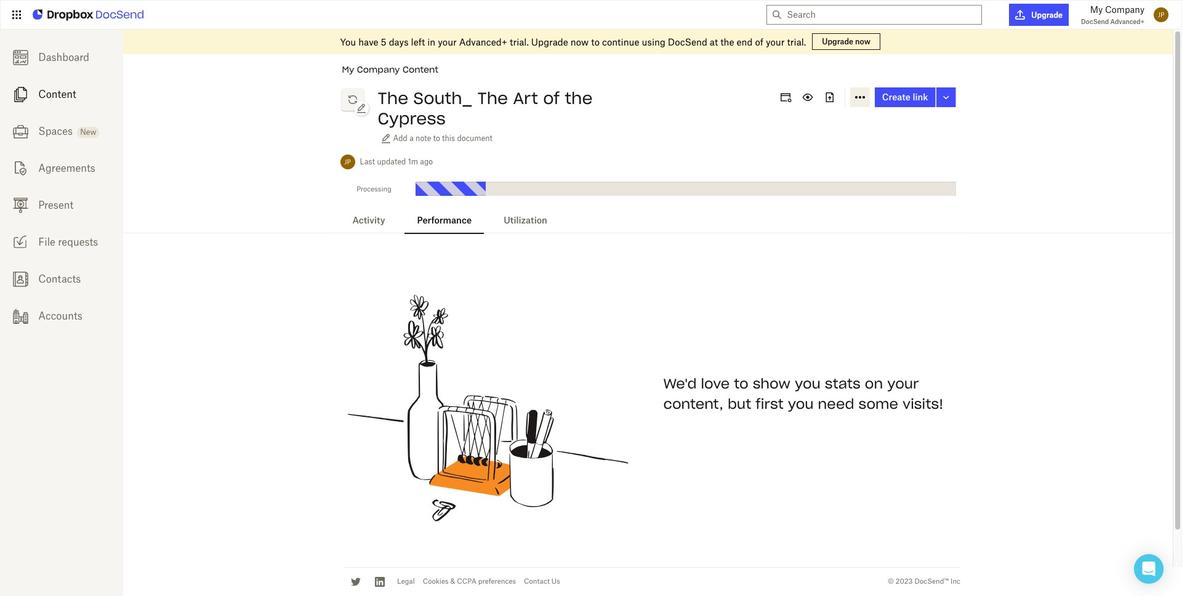 Task type: vqa. For each thing, say whether or not it's contained in the screenshot.
TPS
no



Task type: describe. For each thing, give the bounding box(es) containing it.
activity
[[353, 215, 385, 225]]

note
[[416, 133, 431, 143]]

utilization
[[504, 215, 547, 225]]

present
[[38, 199, 73, 211]]

contact us
[[524, 577, 560, 586]]

processing
[[357, 185, 392, 193]]

my company content link
[[342, 64, 439, 75]]

1 vertical spatial content
[[38, 88, 76, 100]]

using
[[642, 36, 666, 47]]

spaces new
[[38, 125, 96, 137]]

on
[[865, 375, 883, 392]]

legal link
[[397, 577, 415, 586]]

art
[[513, 88, 538, 108]]

docsend inside my company docsend advanced+
[[1082, 18, 1109, 25]]

agreements link
[[0, 150, 123, 187]]

1m
[[408, 157, 418, 166]]

dashboard
[[38, 51, 89, 63]]

sidebar documents image
[[13, 87, 28, 102]]

we'd love to show you stats on your content, but first you need some visits!
[[664, 375, 944, 413]]

cookies & ccpa preferences
[[423, 577, 516, 586]]

at
[[710, 36, 718, 47]]

continue
[[602, 36, 640, 47]]

last updated 1m ago
[[360, 157, 433, 166]]

upgrade image
[[1016, 10, 1026, 20]]

file
[[38, 236, 55, 248]]

file requests link
[[0, 224, 123, 261]]

have
[[359, 36, 379, 47]]

sidebar contacts image
[[13, 271, 28, 287]]

2 the from the left
[[478, 88, 508, 108]]

content,
[[664, 395, 724, 413]]

link
[[913, 92, 928, 102]]

create link button
[[875, 87, 936, 107]]

0 vertical spatial the
[[721, 36, 734, 47]]

document processing image
[[340, 87, 365, 112]]

upgrade for upgrade
[[1032, 10, 1063, 19]]

updated
[[377, 157, 406, 166]]

us
[[552, 577, 560, 586]]

receive image
[[13, 235, 28, 250]]

present link
[[0, 187, 123, 224]]

1 horizontal spatial your
[[766, 36, 785, 47]]

1 vertical spatial docsend
[[668, 36, 708, 47]]

you
[[340, 36, 356, 47]]

end
[[737, 36, 753, 47]]

of inside the south_ the art of the cypress
[[543, 88, 560, 108]]

some
[[859, 395, 899, 413]]

1 horizontal spatial now
[[855, 37, 871, 46]]

contacts link
[[0, 261, 123, 297]]

docsend™
[[915, 577, 949, 586]]

update thumbnail image
[[354, 101, 369, 116]]

upgrade button
[[1010, 4, 1069, 26]]

sidebar present image
[[13, 198, 28, 213]]

0 horizontal spatial jp
[[344, 158, 351, 166]]

preferences
[[478, 577, 516, 586]]

upgrade for upgrade now
[[822, 37, 854, 46]]

sidebar dashboard image
[[13, 50, 28, 65]]

accounts
[[38, 310, 82, 322]]

the south_ the art of the cypress
[[378, 88, 593, 129]]

0 horizontal spatial your
[[438, 36, 457, 47]]

create link
[[882, 92, 928, 102]]

activity link
[[340, 208, 397, 234]]

a
[[410, 133, 414, 143]]

first
[[756, 395, 784, 413]]

0 horizontal spatial upgrade
[[531, 36, 568, 47]]

sidebar spaces image
[[13, 124, 28, 139]]

0 vertical spatial to
[[591, 36, 600, 47]]



Task type: locate. For each thing, give the bounding box(es) containing it.
your right in on the top
[[438, 36, 457, 47]]

0 horizontal spatial advanced+
[[459, 36, 507, 47]]

my inside my company docsend advanced+
[[1090, 4, 1103, 15]]

advanced+ inside my company docsend advanced+
[[1111, 18, 1145, 25]]

add
[[393, 133, 408, 143]]

to left continue
[[591, 36, 600, 47]]

0 horizontal spatial trial.
[[510, 36, 529, 47]]

0 horizontal spatial to
[[433, 133, 440, 143]]

0 horizontal spatial company
[[357, 64, 400, 75]]

company inside my company docsend advanced+
[[1106, 4, 1145, 15]]

1 vertical spatial you
[[788, 395, 814, 413]]

0 vertical spatial company
[[1106, 4, 1145, 15]]

to up 'but'
[[734, 375, 749, 392]]

&
[[451, 577, 455, 586]]

2 vertical spatial to
[[734, 375, 749, 392]]

in
[[428, 36, 436, 47]]

we'd
[[664, 375, 697, 392]]

contact us link
[[524, 577, 560, 586]]

content
[[403, 64, 439, 75], [38, 88, 76, 100]]

0 vertical spatial docsend
[[1082, 18, 1109, 25]]

trial. left upgrade now
[[787, 36, 806, 47]]

Search text field
[[787, 6, 977, 24]]

0 horizontal spatial docsend
[[668, 36, 708, 47]]

legal
[[397, 577, 415, 586]]

the
[[378, 88, 408, 108], [478, 88, 508, 108]]

1 horizontal spatial of
[[755, 36, 764, 47]]

company for content
[[357, 64, 400, 75]]

0 horizontal spatial the
[[565, 88, 593, 108]]

visits!
[[903, 395, 944, 413]]

jp left last
[[344, 158, 351, 166]]

1 horizontal spatial company
[[1106, 4, 1145, 15]]

my for my company docsend advanced+
[[1090, 4, 1103, 15]]

company left "jp" popup button
[[1106, 4, 1145, 15]]

your
[[438, 36, 457, 47], [766, 36, 785, 47], [888, 375, 919, 392]]

new
[[80, 127, 96, 137]]

my company content
[[342, 64, 439, 75]]

upgrade now link
[[813, 33, 881, 50]]

1 the from the left
[[378, 88, 408, 108]]

days
[[389, 36, 409, 47]]

south_
[[414, 88, 472, 108]]

sidebar ndas image
[[13, 161, 28, 176]]

1 horizontal spatial to
[[591, 36, 600, 47]]

dashboard link
[[0, 39, 123, 76]]

content link
[[0, 76, 123, 113]]

2023
[[896, 577, 913, 586]]

cookies & ccpa preferences link
[[423, 577, 516, 586]]

now left continue
[[571, 36, 589, 47]]

1 horizontal spatial trial.
[[787, 36, 806, 47]]

create
[[882, 92, 911, 102]]

sidebar accounts image
[[13, 308, 28, 324]]

my
[[1090, 4, 1103, 15], [342, 64, 354, 75]]

content right sidebar documents "image"
[[38, 88, 76, 100]]

1 vertical spatial advanced+
[[459, 36, 507, 47]]

of
[[755, 36, 764, 47], [543, 88, 560, 108]]

2 horizontal spatial to
[[734, 375, 749, 392]]

ago
[[420, 157, 433, 166]]

love
[[701, 375, 730, 392]]

you right first
[[788, 395, 814, 413]]

upgrade up art
[[531, 36, 568, 47]]

0 horizontal spatial now
[[571, 36, 589, 47]]

the left art
[[478, 88, 508, 108]]

your up the visits!
[[888, 375, 919, 392]]

1 vertical spatial company
[[357, 64, 400, 75]]

show
[[753, 375, 791, 392]]

last
[[360, 157, 375, 166]]

trial.
[[510, 36, 529, 47], [787, 36, 806, 47]]

0 vertical spatial content
[[403, 64, 439, 75]]

you
[[795, 375, 821, 392], [788, 395, 814, 413]]

to
[[591, 36, 600, 47], [433, 133, 440, 143], [734, 375, 749, 392]]

jp button
[[1151, 4, 1172, 25]]

1 horizontal spatial jp
[[1158, 11, 1165, 18]]

ccpa
[[457, 577, 477, 586]]

record video image
[[778, 90, 793, 105]]

company for docsend
[[1106, 4, 1145, 15]]

content down "left"
[[403, 64, 439, 75]]

upgrade
[[1032, 10, 1063, 19], [531, 36, 568, 47], [822, 37, 854, 46]]

0 vertical spatial advanced+
[[1111, 18, 1145, 25]]

performance link
[[405, 208, 484, 234]]

upgrade inside button
[[1032, 10, 1063, 19]]

1 vertical spatial of
[[543, 88, 560, 108]]

1 horizontal spatial upgrade
[[822, 37, 854, 46]]

spaces
[[38, 125, 73, 137]]

my right upgrade button
[[1090, 4, 1103, 15]]

©
[[888, 577, 894, 586]]

document
[[457, 133, 493, 143]]

© 2023 docsend™ inc
[[888, 577, 961, 586]]

utilization link
[[492, 208, 560, 234]]

cypress
[[378, 108, 446, 129]]

2 horizontal spatial upgrade
[[1032, 10, 1063, 19]]

agreements
[[38, 162, 95, 174]]

1 horizontal spatial advanced+
[[1111, 18, 1145, 25]]

1 vertical spatial jp
[[344, 158, 351, 166]]

of right the "end"
[[755, 36, 764, 47]]

upgrade down search text box
[[822, 37, 854, 46]]

0 horizontal spatial of
[[543, 88, 560, 108]]

1 vertical spatial my
[[342, 64, 354, 75]]

0 vertical spatial my
[[1090, 4, 1103, 15]]

advanced+ left "jp" popup button
[[1111, 18, 1145, 25]]

this
[[442, 133, 455, 143]]

left
[[411, 36, 425, 47]]

1 horizontal spatial my
[[1090, 4, 1103, 15]]

document processing image
[[348, 95, 357, 104]]

2 trial. from the left
[[787, 36, 806, 47]]

inc
[[951, 577, 961, 586]]

0 horizontal spatial content
[[38, 88, 76, 100]]

jp right my company docsend advanced+
[[1158, 11, 1165, 18]]

file requests
[[38, 236, 98, 248]]

0 horizontal spatial my
[[342, 64, 354, 75]]

1 vertical spatial to
[[433, 133, 440, 143]]

upgrade now
[[822, 37, 871, 46]]

contacts
[[38, 273, 81, 285]]

jp inside popup button
[[1158, 11, 1165, 18]]

1 horizontal spatial content
[[403, 64, 439, 75]]

you have 5 days left in your advanced+ trial. upgrade now to continue using docsend at the end of your trial.
[[340, 36, 806, 47]]

advanced+ right in on the top
[[459, 36, 507, 47]]

performance
[[417, 215, 472, 225]]

the right art
[[565, 88, 593, 108]]

of right art
[[543, 88, 560, 108]]

the inside the south_ the art of the cypress
[[565, 88, 593, 108]]

your right the "end"
[[766, 36, 785, 47]]

to inside we'd love to show you stats on your content, but first you need some visits!
[[734, 375, 749, 392]]

5
[[381, 36, 387, 47]]

now down search text box
[[855, 37, 871, 46]]

the
[[721, 36, 734, 47], [565, 88, 593, 108]]

docsend left at
[[668, 36, 708, 47]]

the right at
[[721, 36, 734, 47]]

stats
[[825, 375, 861, 392]]

0 horizontal spatial the
[[378, 88, 408, 108]]

upgrade right the upgrade icon on the right of the page
[[1032, 10, 1063, 19]]

you up need
[[795, 375, 821, 392]]

your inside we'd love to show you stats on your content, but first you need some visits!
[[888, 375, 919, 392]]

my for my company content
[[342, 64, 354, 75]]

contact
[[524, 577, 550, 586]]

need
[[818, 395, 855, 413]]

docsend right upgrade button
[[1082, 18, 1109, 25]]

1 horizontal spatial the
[[721, 36, 734, 47]]

my down you
[[342, 64, 354, 75]]

0 vertical spatial jp
[[1158, 11, 1165, 18]]

requests
[[58, 236, 98, 248]]

the down my company content
[[378, 88, 408, 108]]

my company docsend advanced+
[[1082, 4, 1145, 25]]

1 trial. from the left
[[510, 36, 529, 47]]

advanced+
[[1111, 18, 1145, 25], [459, 36, 507, 47]]

trial. up art
[[510, 36, 529, 47]]

0 vertical spatial of
[[755, 36, 764, 47]]

jp
[[1158, 11, 1165, 18], [344, 158, 351, 166]]

2 horizontal spatial your
[[888, 375, 919, 392]]

now
[[571, 36, 589, 47], [855, 37, 871, 46]]

0 vertical spatial you
[[795, 375, 821, 392]]

1 horizontal spatial the
[[478, 88, 508, 108]]

company down 5
[[357, 64, 400, 75]]

company
[[1106, 4, 1145, 15], [357, 64, 400, 75]]

to left this
[[433, 133, 440, 143]]

1 vertical spatial the
[[565, 88, 593, 108]]

1 horizontal spatial docsend
[[1082, 18, 1109, 25]]

but
[[728, 395, 752, 413]]

accounts link
[[0, 297, 123, 334]]

add a note to this document
[[393, 133, 493, 143]]

docsend
[[1082, 18, 1109, 25], [668, 36, 708, 47]]

cookies
[[423, 577, 449, 586]]



